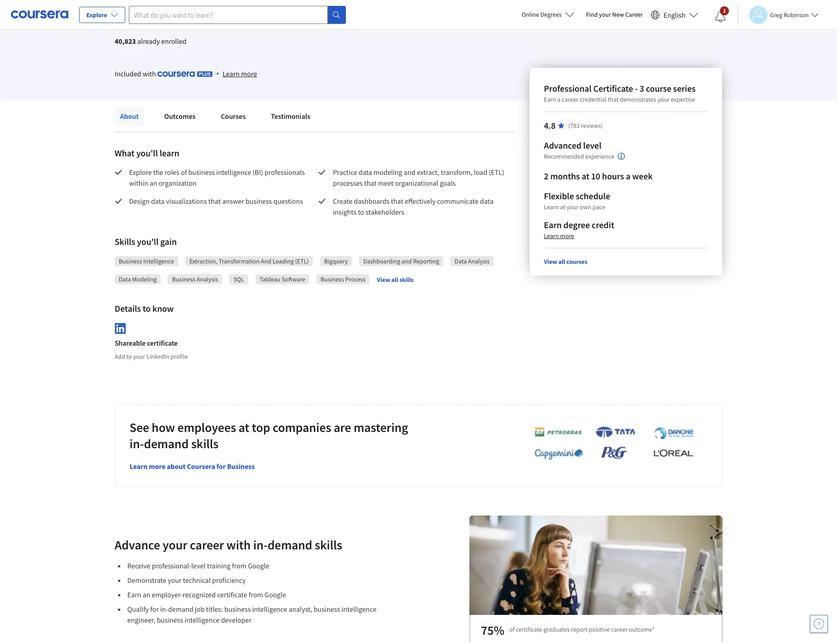 Task type: vqa. For each thing, say whether or not it's contained in the screenshot.
Bigquery
yes



Task type: locate. For each thing, give the bounding box(es) containing it.
2 vertical spatial more
[[149, 462, 166, 471]]

profile
[[171, 353, 188, 361]]

learn left about
[[130, 462, 148, 471]]

greg
[[770, 11, 783, 19]]

learn right •
[[223, 69, 240, 78]]

0 vertical spatial more
[[241, 69, 257, 78]]

1 vertical spatial learn more link
[[544, 232, 574, 240]]

2 vertical spatial career
[[611, 626, 628, 634]]

0 vertical spatial a
[[558, 95, 561, 104]]

view left courses on the top right of the page
[[544, 258, 557, 266]]

learn more link right •
[[223, 68, 257, 79]]

credential
[[580, 95, 607, 104]]

in-
[[130, 436, 144, 452], [253, 537, 268, 554], [160, 605, 168, 614]]

your left own
[[567, 203, 579, 211]]

more down degree
[[560, 232, 574, 240]]

view inside button
[[377, 276, 390, 284]]

you'll for skills
[[137, 236, 159, 247]]

2 vertical spatial certificate
[[516, 626, 542, 634]]

0 vertical spatial in-
[[130, 436, 144, 452]]

intelligence
[[143, 257, 174, 266]]

business process
[[321, 275, 366, 284]]

answer
[[222, 197, 244, 206]]

business right analyst,
[[314, 605, 340, 614]]

all left courses on the top right of the page
[[559, 258, 565, 266]]

business for business analysis
[[172, 275, 195, 284]]

1 horizontal spatial view
[[544, 258, 557, 266]]

¹
[[653, 626, 655, 634]]

for inside the "qualify for in-demand job titles: business intelligence analyst, business intelligence engineer, business intelligence developer"
[[150, 605, 159, 614]]

earn up qualify
[[127, 591, 141, 600]]

•
[[216, 69, 219, 79]]

1 vertical spatial from
[[249, 591, 263, 600]]

0 horizontal spatial all
[[391, 276, 398, 284]]

1 vertical spatial with
[[227, 537, 251, 554]]

data for visualizations
[[151, 197, 165, 206]]

reporting
[[413, 257, 439, 266]]

0 vertical spatial (etl)
[[489, 168, 504, 177]]

0 vertical spatial level
[[583, 140, 602, 151]]

2 vertical spatial in-
[[160, 605, 168, 614]]

0 horizontal spatial data
[[151, 197, 165, 206]]

0 vertical spatial and
[[404, 168, 415, 177]]

at inside see how employees at top companies are mastering in-demand skills
[[239, 420, 249, 436]]

more left about
[[149, 462, 166, 471]]

reviews)
[[581, 122, 603, 130]]

(etl) inside practice data modeling and extract, transform, load (etl) processes that meet organizational goals
[[489, 168, 504, 177]]

meet
[[378, 179, 394, 188]]

that left meet
[[364, 179, 377, 188]]

earn an employer-recognized certificate from google
[[127, 591, 286, 600]]

professional certificate - 3 course series earn a career credential that demonstrates your expertise
[[544, 83, 696, 104]]

2 vertical spatial demand
[[168, 605, 193, 614]]

1 vertical spatial certificate
[[217, 591, 247, 600]]

business down extraction,
[[172, 275, 195, 284]]

learn inside earn degree credit learn more
[[544, 232, 559, 240]]

0 horizontal spatial a
[[558, 95, 561, 104]]

learn more link down degree
[[544, 232, 574, 240]]

2 vertical spatial earn
[[127, 591, 141, 600]]

certificate up linkedin
[[147, 339, 178, 348]]

0 horizontal spatial data
[[119, 275, 131, 284]]

0 vertical spatial learn more link
[[223, 68, 257, 79]]

2 horizontal spatial at
[[582, 171, 589, 182]]

1 vertical spatial more
[[560, 232, 574, 240]]

financial aid available button
[[195, 16, 255, 24]]

see
[[130, 420, 149, 436]]

transformation
[[219, 257, 260, 266]]

more right •
[[241, 69, 257, 78]]

1 horizontal spatial all
[[559, 258, 565, 266]]

1 horizontal spatial data
[[359, 168, 372, 177]]

and left the reporting at the top of the page
[[402, 257, 412, 266]]

certificate down proficiency at the left bottom of the page
[[217, 591, 247, 600]]

recognized
[[183, 591, 216, 600]]

7-
[[278, 4, 283, 12]]

1 horizontal spatial (etl)
[[489, 168, 504, 177]]

skills inside button
[[399, 276, 414, 284]]

dashboarding
[[363, 257, 400, 266]]

and inside practice data modeling and extract, transform, load (etl) processes that meet organizational goals
[[404, 168, 415, 177]]

at down flexible in the right of the page
[[560, 203, 565, 211]]

at inside flexible schedule learn at your own pace
[[560, 203, 565, 211]]

data right practice
[[359, 168, 372, 177]]

online degrees button
[[515, 5, 582, 24]]

0 vertical spatial with
[[143, 69, 156, 78]]

1 horizontal spatial in-
[[160, 605, 168, 614]]

technical
[[183, 576, 211, 585]]

2 horizontal spatial data
[[480, 197, 494, 206]]

to left "start"
[[245, 4, 250, 12]]

0 vertical spatial an
[[150, 179, 157, 188]]

enroll up starts
[[129, 5, 148, 14]]

enroll inside try for free: enroll to start your 7-day full access free trial financial aid available
[[228, 4, 244, 12]]

for right qualify
[[150, 605, 159, 614]]

learn inside flexible schedule learn at your own pace
[[544, 203, 559, 211]]

for right try
[[205, 4, 212, 12]]

a left week at the right top of the page
[[626, 171, 631, 182]]

0 vertical spatial earn
[[544, 95, 556, 104]]

your inside flexible schedule learn at your own pace
[[567, 203, 579, 211]]

1 horizontal spatial enroll
[[228, 4, 244, 12]]

an down 'the'
[[150, 179, 157, 188]]

explore inside explore dropdown button
[[86, 11, 107, 19]]

1 vertical spatial in-
[[253, 537, 268, 554]]

with up training on the left
[[227, 537, 251, 554]]

hours
[[602, 171, 624, 182]]

coursera image
[[11, 7, 68, 22]]

from up proficiency at the left bottom of the page
[[232, 562, 247, 571]]

learn inside • learn more
[[223, 69, 240, 78]]

receive professional-level training from google
[[127, 562, 269, 571]]

organizational
[[395, 179, 438, 188]]

1 vertical spatial view
[[377, 276, 390, 284]]

1 vertical spatial explore
[[129, 168, 152, 177]]

explore for explore the roles of business intelligence (bi) professionals within an organization
[[129, 168, 152, 177]]

qualify
[[127, 605, 149, 614]]

at
[[582, 171, 589, 182], [560, 203, 565, 211], [239, 420, 249, 436]]

1 horizontal spatial data
[[455, 257, 467, 266]]

1 horizontal spatial learn more link
[[544, 232, 574, 240]]

to inside try for free: enroll to start your 7-day full access free trial financial aid available
[[245, 4, 250, 12]]

coursera enterprise logos image
[[521, 426, 702, 465]]

demonstrate your technical proficiency
[[127, 576, 246, 585]]

None search field
[[129, 6, 346, 24]]

more
[[241, 69, 257, 78], [560, 232, 574, 240], [149, 462, 166, 471]]

1 vertical spatial (etl)
[[295, 257, 309, 266]]

0 vertical spatial explore
[[86, 11, 107, 19]]

professional-
[[152, 562, 191, 571]]

business up data modeling
[[119, 257, 142, 266]]

business
[[188, 168, 215, 177], [246, 197, 272, 206], [224, 605, 251, 614], [314, 605, 340, 614], [157, 616, 183, 625]]

for inside enroll for free starts nov 27
[[149, 5, 158, 14]]

level up experience on the right of page
[[583, 140, 602, 151]]

questions
[[273, 197, 303, 206]]

explore button
[[79, 7, 125, 23]]

linkedin
[[146, 353, 169, 361]]

at left 10
[[582, 171, 589, 182]]

0 horizontal spatial with
[[143, 69, 156, 78]]

an down demonstrate
[[143, 591, 150, 600]]

your down course
[[658, 95, 670, 104]]

0 vertical spatial demand
[[144, 436, 189, 452]]

0 horizontal spatial analysis
[[197, 275, 218, 284]]

all down the dashboarding and reporting
[[391, 276, 398, 284]]

find
[[586, 10, 598, 19]]

data modeling
[[119, 275, 157, 284]]

your left the 7-
[[265, 4, 277, 12]]

help center image
[[814, 619, 825, 630]]

0 vertical spatial from
[[232, 562, 247, 571]]

earn down professional
[[544, 95, 556, 104]]

earn inside earn degree credit learn more
[[544, 219, 562, 231]]

0 horizontal spatial of
[[181, 168, 187, 177]]

you'll up business intelligence
[[137, 236, 159, 247]]

1 vertical spatial skills
[[191, 436, 219, 452]]

at for flexible schedule learn at your own pace
[[560, 203, 565, 211]]

included with
[[115, 69, 157, 78]]

1 vertical spatial all
[[391, 276, 398, 284]]

view down the dashboarding
[[377, 276, 390, 284]]

career down professional
[[562, 95, 579, 104]]

data right the design
[[151, 197, 165, 206]]

to
[[245, 4, 250, 12], [358, 208, 364, 217], [143, 303, 151, 314], [126, 353, 132, 361]]

1 vertical spatial earn
[[544, 219, 562, 231]]

4.8
[[544, 120, 556, 131]]

demand inside the "qualify for in-demand job titles: business intelligence analyst, business intelligence engineer, business intelligence developer"
[[168, 605, 193, 614]]

for for enroll
[[205, 4, 212, 12]]

0 vertical spatial of
[[181, 168, 187, 177]]

data left modeling
[[119, 275, 131, 284]]

1 vertical spatial an
[[143, 591, 150, 600]]

0 vertical spatial view
[[544, 258, 557, 266]]

of inside explore the roles of business intelligence (bi) professionals within an organization
[[181, 168, 187, 177]]

0 horizontal spatial career
[[190, 537, 224, 554]]

0 vertical spatial all
[[559, 258, 565, 266]]

0 vertical spatial you'll
[[136, 147, 158, 159]]

skills
[[399, 276, 414, 284], [191, 436, 219, 452], [315, 537, 342, 554]]

certificate
[[147, 339, 178, 348], [217, 591, 247, 600], [516, 626, 542, 634]]

1 horizontal spatial certificate
[[217, 591, 247, 600]]

for inside try for free: enroll to start your 7-day full access free trial financial aid available
[[205, 4, 212, 12]]

0 horizontal spatial enroll
[[129, 5, 148, 14]]

business for business intelligence
[[119, 257, 142, 266]]

that inside practice data modeling and extract, transform, load (etl) processes that meet organizational goals
[[364, 179, 377, 188]]

1 horizontal spatial of
[[509, 626, 515, 634]]

data for data modeling
[[119, 275, 131, 284]]

business up organization
[[188, 168, 215, 177]]

learn up view all courses link
[[544, 232, 559, 240]]

professional
[[544, 83, 592, 94]]

know
[[152, 303, 174, 314]]

1 horizontal spatial more
[[241, 69, 257, 78]]

business
[[119, 257, 142, 266], [172, 275, 195, 284], [321, 275, 344, 284], [227, 462, 255, 471]]

data inside practice data modeling and extract, transform, load (etl) processes that meet organizational goals
[[359, 168, 372, 177]]

dashboards
[[354, 197, 390, 206]]

1 horizontal spatial from
[[249, 591, 263, 600]]

2 vertical spatial at
[[239, 420, 249, 436]]

0 vertical spatial certificate
[[147, 339, 178, 348]]

learn down flexible in the right of the page
[[544, 203, 559, 211]]

of right roles
[[181, 168, 187, 177]]

2 horizontal spatial certificate
[[516, 626, 542, 634]]

that down certificate on the top of page
[[608, 95, 619, 104]]

view all skills
[[377, 276, 414, 284]]

business up developer
[[224, 605, 251, 614]]

1 vertical spatial data
[[119, 275, 131, 284]]

• learn more
[[216, 69, 257, 79]]

how
[[152, 420, 175, 436]]

enroll up available
[[228, 4, 244, 12]]

1 vertical spatial a
[[626, 171, 631, 182]]

1 horizontal spatial career
[[562, 95, 579, 104]]

0 horizontal spatial from
[[232, 562, 247, 571]]

learn more link
[[223, 68, 257, 79], [544, 232, 574, 240]]

google up the "qualify for in-demand job titles: business intelligence analyst, business intelligence engineer, business intelligence developer"
[[265, 591, 286, 600]]

and up organizational
[[404, 168, 415, 177]]

day
[[283, 4, 293, 12]]

1 horizontal spatial explore
[[129, 168, 152, 177]]

1 vertical spatial of
[[509, 626, 515, 634]]

organization
[[159, 179, 197, 188]]

data right the reporting at the top of the page
[[455, 257, 467, 266]]

1 vertical spatial level
[[191, 562, 206, 571]]

40,823
[[115, 37, 136, 46]]

2 horizontal spatial skills
[[399, 276, 414, 284]]

business analysis
[[172, 275, 218, 284]]

to down dashboards
[[358, 208, 364, 217]]

career right positive
[[611, 626, 628, 634]]

earn left degree
[[544, 219, 562, 231]]

1 horizontal spatial at
[[560, 203, 565, 211]]

1 vertical spatial you'll
[[137, 236, 159, 247]]

1 horizontal spatial level
[[583, 140, 602, 151]]

0 horizontal spatial skills
[[191, 436, 219, 452]]

0 vertical spatial data
[[455, 257, 467, 266]]

to inside the create dashboards that effectively communicate data insights to stakeholders
[[358, 208, 364, 217]]

earn for employer-
[[127, 591, 141, 600]]

you'll
[[136, 147, 158, 159], [137, 236, 159, 247]]

0 vertical spatial career
[[562, 95, 579, 104]]

try
[[195, 4, 204, 12]]

free
[[322, 4, 333, 12]]

enroll
[[228, 4, 244, 12], [129, 5, 148, 14]]

aid
[[221, 16, 229, 24]]

outcomes link
[[159, 106, 201, 126]]

processes
[[333, 179, 363, 188]]

level up technical
[[191, 562, 206, 571]]

view all courses link
[[544, 258, 588, 266]]

for up nov
[[149, 5, 158, 14]]

business down employer-
[[157, 616, 183, 625]]

0 horizontal spatial view
[[377, 276, 390, 284]]

view for view all courses
[[544, 258, 557, 266]]

testimonials
[[271, 112, 310, 121]]

a down professional
[[558, 95, 561, 104]]

design data visualizations that answer business questions
[[129, 197, 303, 206]]

0 horizontal spatial learn more link
[[223, 68, 257, 79]]

(etl) right load
[[489, 168, 504, 177]]

1 vertical spatial analysis
[[197, 275, 218, 284]]

for right coursera
[[217, 462, 226, 471]]

explore inside explore the roles of business intelligence (bi) professionals within an organization
[[129, 168, 152, 177]]

at left top
[[239, 420, 249, 436]]

about link
[[115, 106, 144, 126]]

all inside button
[[391, 276, 398, 284]]

0 vertical spatial skills
[[399, 276, 414, 284]]

learn more link for degree
[[544, 232, 574, 240]]

27
[[162, 15, 168, 23]]

(etl) right loading
[[295, 257, 309, 266]]

data right communicate
[[480, 197, 494, 206]]

1 horizontal spatial a
[[626, 171, 631, 182]]

all
[[559, 258, 565, 266], [391, 276, 398, 284]]

0 horizontal spatial explore
[[86, 11, 107, 19]]

you'll up 'the'
[[136, 147, 158, 159]]

english
[[664, 10, 686, 19]]

google down advance your career with in-demand skills
[[248, 562, 269, 571]]

business down the bigquery
[[321, 275, 344, 284]]

0 vertical spatial analysis
[[468, 257, 490, 266]]

certificate left graduates
[[516, 626, 542, 634]]

2 horizontal spatial career
[[611, 626, 628, 634]]

that up "stakeholders"
[[391, 197, 403, 206]]

learn
[[160, 147, 179, 159]]

1 vertical spatial at
[[560, 203, 565, 211]]

dashboarding and reporting
[[363, 257, 439, 266]]

career inside professional certificate - 3 course series earn a career credential that demonstrates your expertise
[[562, 95, 579, 104]]

2 horizontal spatial more
[[560, 232, 574, 240]]

of right 75%
[[509, 626, 515, 634]]

view
[[544, 258, 557, 266], [377, 276, 390, 284]]

career up receive professional-level training from google
[[190, 537, 224, 554]]

your right find in the right top of the page
[[599, 10, 611, 19]]

2 vertical spatial skills
[[315, 537, 342, 554]]

find your new career
[[586, 10, 643, 19]]

create dashboards that effectively communicate data insights to stakeholders
[[333, 197, 495, 217]]

analyst,
[[289, 605, 312, 614]]

sql
[[234, 275, 244, 284]]

1 horizontal spatial analysis
[[468, 257, 490, 266]]

from up the "qualify for in-demand job titles: business intelligence analyst, business intelligence engineer, business intelligence developer"
[[249, 591, 263, 600]]

0 horizontal spatial at
[[239, 420, 249, 436]]

and
[[404, 168, 415, 177], [402, 257, 412, 266]]

intelligence
[[216, 168, 251, 177], [252, 605, 287, 614], [342, 605, 377, 614], [185, 616, 220, 625]]

explore the roles of business intelligence (bi) professionals within an organization
[[129, 168, 306, 188]]

courses link
[[215, 106, 251, 126]]

with right 'included'
[[143, 69, 156, 78]]



Task type: describe. For each thing, give the bounding box(es) containing it.
software
[[282, 275, 305, 284]]

report
[[571, 626, 588, 634]]

that inside the create dashboards that effectively communicate data insights to stakeholders
[[391, 197, 403, 206]]

to right add
[[126, 353, 132, 361]]

see how employees at top companies are mastering in-demand skills
[[130, 420, 408, 452]]

training
[[207, 562, 231, 571]]

0 horizontal spatial level
[[191, 562, 206, 571]]

your down shareable certificate
[[133, 353, 145, 361]]

1 horizontal spatial with
[[227, 537, 251, 554]]

what you'll learn
[[115, 147, 179, 159]]

expertise
[[671, 95, 695, 104]]

demand inside see how employees at top companies are mastering in-demand skills
[[144, 436, 189, 452]]

included
[[115, 69, 141, 78]]

skills
[[115, 236, 135, 247]]

1 button
[[708, 6, 733, 28]]

online
[[522, 10, 539, 19]]

1
[[723, 7, 726, 14]]

explore for explore
[[86, 11, 107, 19]]

details to know
[[115, 303, 174, 314]]

you'll for what
[[136, 147, 158, 159]]

course
[[646, 83, 672, 94]]

modeling
[[132, 275, 157, 284]]

what
[[115, 147, 135, 159]]

pace
[[593, 203, 605, 211]]

tableau
[[260, 275, 281, 284]]

(bi)
[[253, 168, 263, 177]]

your inside try for free: enroll to start your 7-day full access free trial financial aid available
[[265, 4, 277, 12]]

your inside professional certificate - 3 course series earn a career credential that demonstrates your expertise
[[658, 95, 670, 104]]

business for business process
[[321, 275, 344, 284]]

that inside professional certificate - 3 course series earn a career credential that demonstrates your expertise
[[608, 95, 619, 104]]

week
[[632, 171, 653, 182]]

75% of certificate graduates report positive career outcome ¹
[[481, 623, 655, 639]]

your down professional-
[[168, 576, 182, 585]]

in- inside the "qualify for in-demand job titles: business intelligence analyst, business intelligence engineer, business intelligence developer"
[[160, 605, 168, 614]]

try for free: enroll to start your 7-day full access free trial financial aid available
[[195, 4, 345, 24]]

0 horizontal spatial more
[[149, 462, 166, 471]]

0 horizontal spatial (etl)
[[295, 257, 309, 266]]

robinson
[[784, 11, 809, 19]]

practice data modeling and extract, transform, load (etl) processes that meet organizational goals
[[333, 168, 506, 188]]

coursera plus image
[[157, 72, 213, 77]]

outcomes
[[164, 112, 196, 121]]

add
[[115, 353, 125, 361]]

mastering
[[354, 420, 408, 436]]

details
[[115, 303, 141, 314]]

process
[[345, 275, 366, 284]]

learn more link for learn
[[223, 68, 257, 79]]

courses
[[567, 258, 588, 266]]

intelligence inside explore the roles of business intelligence (bi) professionals within an organization
[[216, 168, 251, 177]]

a inside professional certificate - 3 course series earn a career credential that demonstrates your expertise
[[558, 95, 561, 104]]

data for modeling
[[359, 168, 372, 177]]

titles:
[[206, 605, 223, 614]]

view all skills button
[[377, 275, 414, 284]]

recommended experience
[[544, 153, 614, 161]]

courses
[[221, 112, 246, 121]]

that left "answer"
[[208, 197, 221, 206]]

proficiency
[[212, 576, 246, 585]]

skills inside see how employees at top companies are mastering in-demand skills
[[191, 436, 219, 452]]

information about difficulty level pre-requisites. image
[[618, 153, 625, 160]]

for for demand
[[150, 605, 159, 614]]

business right coursera
[[227, 462, 255, 471]]

series
[[673, 83, 696, 94]]

more inside • learn more
[[241, 69, 257, 78]]

within
[[129, 179, 148, 188]]

stakeholders
[[366, 208, 404, 217]]

demonstrate
[[127, 576, 166, 585]]

business inside explore the roles of business intelligence (bi) professionals within an organization
[[188, 168, 215, 177]]

schedule
[[576, 190, 610, 202]]

english button
[[647, 0, 702, 29]]

analysis for data analysis
[[468, 257, 490, 266]]

find your new career link
[[582, 9, 647, 20]]

show notifications image
[[715, 11, 726, 22]]

view for view all skills
[[377, 276, 390, 284]]

earn degree credit learn more
[[544, 219, 614, 240]]

load
[[474, 168, 487, 177]]

certificate
[[593, 83, 633, 94]]

1 vertical spatial google
[[265, 591, 286, 600]]

enrolled
[[161, 37, 187, 46]]

enroll inside enroll for free starts nov 27
[[129, 5, 148, 14]]

design
[[129, 197, 150, 206]]

visualizations
[[166, 197, 207, 206]]

credit
[[592, 219, 614, 231]]

3
[[640, 83, 644, 94]]

data analysis
[[455, 257, 490, 266]]

and
[[261, 257, 271, 266]]

to left know
[[143, 303, 151, 314]]

goals
[[440, 179, 456, 188]]

for for starts
[[149, 5, 158, 14]]

of inside 75% of certificate graduates report positive career outcome ¹
[[509, 626, 515, 634]]

2 horizontal spatial in-
[[253, 537, 268, 554]]

employees
[[177, 420, 236, 436]]

at for see how employees at top companies are mastering in-demand skills
[[239, 420, 249, 436]]

1 vertical spatial demand
[[268, 537, 312, 554]]

developer
[[221, 616, 251, 625]]

more inside earn degree credit learn more
[[560, 232, 574, 240]]

create
[[333, 197, 353, 206]]

free
[[160, 5, 174, 14]]

bigquery
[[324, 257, 348, 266]]

career
[[625, 10, 643, 19]]

about
[[120, 112, 139, 121]]

extract,
[[417, 168, 439, 177]]

start
[[252, 4, 264, 12]]

in- inside see how employees at top companies are mastering in-demand skills
[[130, 436, 144, 452]]

0 vertical spatial at
[[582, 171, 589, 182]]

an inside explore the roles of business intelligence (bi) professionals within an organization
[[150, 179, 157, 188]]

(783 reviews)
[[568, 122, 603, 130]]

1 vertical spatial career
[[190, 537, 224, 554]]

your up professional-
[[163, 537, 187, 554]]

analysis for business analysis
[[197, 275, 218, 284]]

outcome
[[629, 626, 653, 634]]

testimonials link
[[266, 106, 316, 126]]

degree
[[564, 219, 590, 231]]

shareable
[[115, 339, 146, 348]]

What do you want to learn? text field
[[129, 6, 328, 24]]

data for data analysis
[[455, 257, 467, 266]]

data inside the create dashboards that effectively communicate data insights to stakeholders
[[480, 197, 494, 206]]

financial
[[195, 16, 219, 24]]

greg robinson button
[[738, 6, 819, 24]]

coursera
[[187, 462, 215, 471]]

starts
[[135, 15, 150, 23]]

75%
[[481, 623, 505, 639]]

full
[[294, 4, 303, 12]]

business right "answer"
[[246, 197, 272, 206]]

skills you'll gain
[[115, 236, 177, 247]]

all for courses
[[559, 258, 565, 266]]

career inside 75% of certificate graduates report positive career outcome ¹
[[611, 626, 628, 634]]

certificate inside 75% of certificate graduates report positive career outcome ¹
[[516, 626, 542, 634]]

earn for credit
[[544, 219, 562, 231]]

earn inside professional certificate - 3 course series earn a career credential that demonstrates your expertise
[[544, 95, 556, 104]]

shareable certificate
[[115, 339, 178, 348]]

loading
[[273, 257, 294, 266]]

1 horizontal spatial skills
[[315, 537, 342, 554]]

effectively
[[405, 197, 436, 206]]

degrees
[[541, 10, 562, 19]]

2 months at 10 hours a week
[[544, 171, 653, 182]]

flexible schedule learn at your own pace
[[544, 190, 610, 211]]

all for skills
[[391, 276, 398, 284]]

0 vertical spatial google
[[248, 562, 269, 571]]

1 vertical spatial and
[[402, 257, 412, 266]]

online degrees
[[522, 10, 562, 19]]

nov
[[151, 15, 161, 23]]

engineer,
[[127, 616, 155, 625]]



